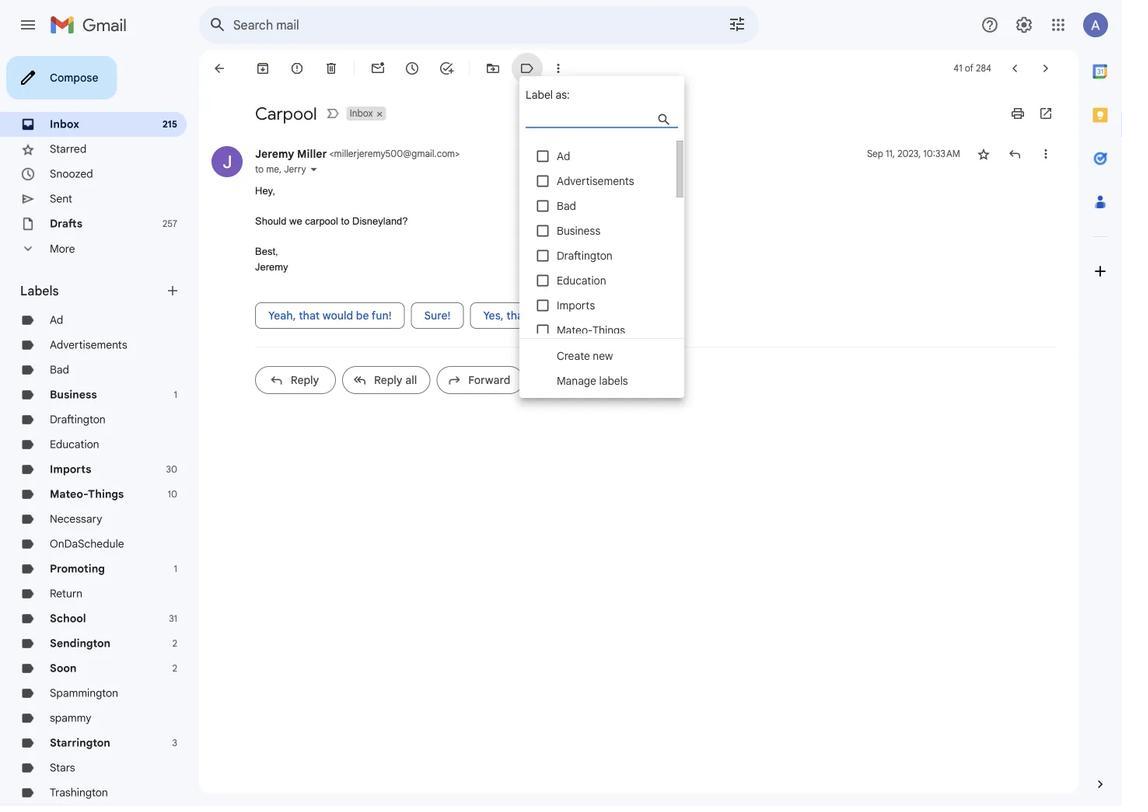 Task type: vqa. For each thing, say whether or not it's contained in the screenshot.
Work Simon
no



Task type: describe. For each thing, give the bounding box(es) containing it.
carpool
[[255, 103, 317, 124]]

spammington link
[[50, 687, 118, 700]]

we
[[289, 215, 302, 227]]

ondaschedule link
[[50, 537, 124, 551]]

mateo-things link
[[50, 488, 124, 501]]

1 for promoting
[[174, 563, 177, 575]]

be
[[356, 309, 369, 322]]

not starred image
[[976, 146, 992, 162]]

more
[[50, 242, 75, 256]]

reply all link
[[342, 366, 430, 394]]

best, jeremy
[[255, 246, 288, 273]]

11,
[[886, 148, 895, 160]]

labels
[[599, 374, 628, 388]]

0 vertical spatial things
[[593, 324, 625, 337]]

drafts link
[[50, 217, 83, 231]]

3
[[172, 738, 177, 749]]

bad inside labels navigation
[[50, 363, 69, 377]]

compose button
[[6, 56, 117, 100]]

jeremy miller cell
[[255, 147, 460, 161]]

older image
[[1038, 61, 1054, 76]]

mateo-things inside labels navigation
[[50, 488, 124, 501]]

that
[[299, 309, 320, 322]]

return link
[[50, 587, 83, 601]]

add to tasks image
[[439, 61, 454, 76]]

as:
[[556, 88, 570, 101]]

sep 11, 2023, 10:33 am
[[867, 148, 961, 160]]

advertisements link
[[50, 338, 127, 352]]

business link
[[50, 388, 97, 402]]

miller
[[297, 147, 327, 161]]

sep
[[867, 148, 884, 160]]

promoting
[[50, 562, 105, 576]]

inbox for inbox link
[[50, 117, 79, 131]]

jeremy miller < millerjeremy500@gmail.com >
[[255, 147, 460, 161]]

should we carpool to disneyland?
[[255, 215, 408, 227]]

school link
[[50, 612, 86, 626]]

41 of 284
[[954, 63, 992, 74]]

yeah,
[[268, 309, 296, 322]]

257
[[162, 218, 177, 230]]

sent link
[[50, 192, 72, 206]]

gmail image
[[50, 9, 135, 40]]

imports link
[[50, 463, 91, 476]]

search mail image
[[204, 11, 232, 39]]

10:33 am
[[923, 148, 961, 160]]

snoozed link
[[50, 167, 93, 181]]

starred
[[50, 142, 87, 156]]

starrington
[[50, 737, 110, 750]]

trashington link
[[50, 786, 108, 800]]

archive image
[[255, 61, 271, 76]]

forward
[[468, 373, 510, 387]]

all
[[405, 373, 417, 387]]

me
[[266, 164, 279, 175]]

things inside labels navigation
[[88, 488, 124, 501]]

1 for business
[[174, 389, 177, 401]]

support image
[[981, 16, 999, 34]]

fun!
[[372, 309, 392, 322]]

2 jeremy from the top
[[255, 261, 288, 273]]

starred link
[[50, 142, 87, 156]]

soon link
[[50, 662, 77, 675]]

yeah, that would be fun! button
[[255, 303, 405, 329]]

41
[[954, 63, 963, 74]]

starrington link
[[50, 737, 110, 750]]

2 for sendington
[[172, 638, 177, 650]]

sendington
[[50, 637, 111, 651]]

more image
[[551, 61, 566, 76]]

sendington link
[[50, 637, 111, 651]]

advertisements inside labels navigation
[[50, 338, 127, 352]]

label as:
[[526, 88, 570, 101]]

>
[[455, 148, 460, 160]]

labels
[[20, 283, 59, 299]]

reply all
[[374, 373, 417, 387]]

show details image
[[309, 165, 319, 174]]

forward link
[[437, 366, 524, 394]]

,
[[279, 164, 282, 175]]

0 vertical spatial mateo-things
[[557, 324, 625, 337]]

business inside labels navigation
[[50, 388, 97, 402]]

1 horizontal spatial bad
[[557, 199, 576, 213]]

promoting link
[[50, 562, 105, 576]]

Label-as menu open text field
[[526, 109, 708, 128]]

inbox link
[[50, 117, 79, 131]]

imports inside labels navigation
[[50, 463, 91, 476]]



Task type: locate. For each thing, give the bounding box(es) containing it.
1 vertical spatial 1
[[174, 563, 177, 575]]

would
[[323, 309, 353, 322]]

settings image
[[1015, 16, 1034, 34]]

1 horizontal spatial mateo-
[[557, 324, 593, 337]]

1 reply from the left
[[291, 373, 319, 387]]

more button
[[0, 236, 187, 261]]

things up "necessary"
[[88, 488, 124, 501]]

mateo- down the imports link on the left bottom of page
[[50, 488, 88, 501]]

1 horizontal spatial reply
[[374, 373, 403, 387]]

draftington
[[557, 249, 613, 262], [50, 413, 106, 427]]

of
[[965, 63, 974, 74]]

sep 11, 2023, 10:33 am cell
[[867, 146, 961, 162]]

business
[[557, 224, 601, 238], [50, 388, 97, 402]]

1 vertical spatial 2
[[172, 663, 177, 675]]

advertisements up "bad" link
[[50, 338, 127, 352]]

mateo- inside labels navigation
[[50, 488, 88, 501]]

to left me
[[255, 164, 264, 175]]

0 vertical spatial ad
[[557, 149, 570, 163]]

imports
[[557, 299, 595, 312], [50, 463, 91, 476]]

0 vertical spatial 2
[[172, 638, 177, 650]]

reply left all
[[374, 373, 403, 387]]

sent
[[50, 192, 72, 206]]

0 horizontal spatial mateo-
[[50, 488, 88, 501]]

30
[[166, 464, 177, 476]]

0 vertical spatial 1
[[174, 389, 177, 401]]

0 vertical spatial bad
[[557, 199, 576, 213]]

education
[[557, 274, 606, 287], [50, 438, 99, 451]]

move to image
[[485, 61, 501, 76]]

2023,
[[898, 148, 921, 160]]

reply
[[291, 373, 319, 387], [374, 373, 403, 387]]

0 horizontal spatial mateo-things
[[50, 488, 124, 501]]

snooze image
[[404, 61, 420, 76]]

labels image
[[520, 61, 535, 76]]

main menu image
[[19, 16, 37, 34]]

2
[[172, 638, 177, 650], [172, 663, 177, 675]]

ad link
[[50, 313, 63, 327]]

reply for reply all
[[374, 373, 403, 387]]

to me , jerry
[[255, 164, 306, 175]]

ad
[[557, 149, 570, 163], [50, 313, 63, 327]]

ad down labels at the left
[[50, 313, 63, 327]]

1 horizontal spatial draftington
[[557, 249, 613, 262]]

yeah, that would be fun!
[[268, 309, 392, 322]]

advertisements
[[557, 174, 634, 188], [50, 338, 127, 352]]

necessary link
[[50, 513, 102, 526]]

284
[[976, 63, 992, 74]]

sure! button
[[411, 303, 464, 329]]

2 1 from the top
[[174, 563, 177, 575]]

education up create new
[[557, 274, 606, 287]]

1 horizontal spatial inbox
[[350, 108, 373, 119]]

soon
[[50, 662, 77, 675]]

0 horizontal spatial advertisements
[[50, 338, 127, 352]]

1 vertical spatial imports
[[50, 463, 91, 476]]

new
[[593, 349, 613, 363]]

stars link
[[50, 761, 75, 775]]

0 vertical spatial education
[[557, 274, 606, 287]]

0 vertical spatial advertisements
[[557, 174, 634, 188]]

1 up 30
[[174, 389, 177, 401]]

1 2 from the top
[[172, 638, 177, 650]]

jeremy down best,
[[255, 261, 288, 273]]

215
[[162, 119, 177, 130]]

best,
[[255, 246, 278, 257]]

necessary
[[50, 513, 102, 526]]

1 horizontal spatial things
[[593, 324, 625, 337]]

1 1 from the top
[[174, 389, 177, 401]]

back to inbox image
[[212, 61, 227, 76]]

create
[[557, 349, 590, 363]]

inbox inside labels navigation
[[50, 117, 79, 131]]

1 vertical spatial draftington
[[50, 413, 106, 427]]

<
[[329, 148, 334, 160]]

jerry
[[284, 164, 306, 175]]

trashington
[[50, 786, 108, 800]]

2 2 from the top
[[172, 663, 177, 675]]

1 vertical spatial to
[[341, 215, 350, 227]]

labels navigation
[[0, 50, 199, 807]]

1 vertical spatial things
[[88, 488, 124, 501]]

1 horizontal spatial imports
[[557, 299, 595, 312]]

0 horizontal spatial inbox
[[50, 117, 79, 131]]

1 vertical spatial bad
[[50, 363, 69, 377]]

10
[[168, 489, 177, 500]]

1 vertical spatial education
[[50, 438, 99, 451]]

advanced search options image
[[722, 9, 753, 40]]

drafts
[[50, 217, 83, 231]]

2 reply from the left
[[374, 373, 403, 387]]

delete image
[[324, 61, 339, 76]]

0 horizontal spatial to
[[255, 164, 264, 175]]

mateo- up "create"
[[557, 324, 593, 337]]

mateo-things up "necessary"
[[50, 488, 124, 501]]

reply for reply
[[291, 373, 319, 387]]

education down the draftington link
[[50, 438, 99, 451]]

school
[[50, 612, 86, 626]]

1
[[174, 389, 177, 401], [174, 563, 177, 575]]

1 vertical spatial jeremy
[[255, 261, 288, 273]]

1 horizontal spatial mateo-things
[[557, 324, 625, 337]]

sure!
[[424, 309, 451, 322]]

1 horizontal spatial education
[[557, 274, 606, 287]]

2 for soon
[[172, 663, 177, 675]]

return
[[50, 587, 83, 601]]

report spam image
[[289, 61, 305, 76]]

0 horizontal spatial imports
[[50, 463, 91, 476]]

education inside labels navigation
[[50, 438, 99, 451]]

1 vertical spatial advertisements
[[50, 338, 127, 352]]

reply inside reply link
[[291, 373, 319, 387]]

reply inside reply all link
[[374, 373, 403, 387]]

advertisements down the label-as menu open text field
[[557, 174, 634, 188]]

0 horizontal spatial reply
[[291, 373, 319, 387]]

reply down the "that"
[[291, 373, 319, 387]]

1 horizontal spatial ad
[[557, 149, 570, 163]]

snoozed
[[50, 167, 93, 181]]

mateo-things up create new
[[557, 324, 625, 337]]

inbox up jeremy miller < millerjeremy500@gmail.com >
[[350, 108, 373, 119]]

education link
[[50, 438, 99, 451]]

spammy
[[50, 712, 91, 725]]

None search field
[[199, 6, 759, 44]]

0 vertical spatial to
[[255, 164, 264, 175]]

manage labels
[[557, 374, 628, 388]]

spammington
[[50, 687, 118, 700]]

to
[[255, 164, 264, 175], [341, 215, 350, 227]]

1 vertical spatial ad
[[50, 313, 63, 327]]

1 horizontal spatial advertisements
[[557, 174, 634, 188]]

0 horizontal spatial business
[[50, 388, 97, 402]]

bad
[[557, 199, 576, 213], [50, 363, 69, 377]]

labels heading
[[20, 283, 165, 299]]

0 vertical spatial jeremy
[[255, 147, 294, 161]]

inbox button
[[347, 107, 375, 121]]

0 vertical spatial business
[[557, 224, 601, 238]]

ondaschedule
[[50, 537, 124, 551]]

1 up 31
[[174, 563, 177, 575]]

stars
[[50, 761, 75, 775]]

create new
[[557, 349, 613, 363]]

1 vertical spatial mateo-
[[50, 488, 88, 501]]

Search mail text field
[[233, 17, 684, 33]]

tab list
[[1079, 50, 1122, 751]]

0 vertical spatial mateo-
[[557, 324, 593, 337]]

inbox for inbox button
[[350, 108, 373, 119]]

mateo-
[[557, 324, 593, 337], [50, 488, 88, 501]]

0 vertical spatial draftington
[[557, 249, 613, 262]]

carpool
[[305, 215, 338, 227]]

label
[[526, 88, 553, 101]]

disneyland?
[[352, 215, 408, 227]]

to right carpool
[[341, 215, 350, 227]]

ad down 'as:' at the top of page
[[557, 149, 570, 163]]

should
[[255, 215, 287, 227]]

1 vertical spatial mateo-things
[[50, 488, 124, 501]]

ad inside labels navigation
[[50, 313, 63, 327]]

0 horizontal spatial bad
[[50, 363, 69, 377]]

draftington link
[[50, 413, 106, 427]]

1 horizontal spatial business
[[557, 224, 601, 238]]

things up "new"
[[593, 324, 625, 337]]

millerjeremy500@gmail.com
[[334, 148, 455, 160]]

0 horizontal spatial ad
[[50, 313, 63, 327]]

inbox inside inbox button
[[350, 108, 373, 119]]

draftington inside labels navigation
[[50, 413, 106, 427]]

1 vertical spatial business
[[50, 388, 97, 402]]

jeremy up me
[[255, 147, 294, 161]]

manage
[[557, 374, 597, 388]]

0 horizontal spatial things
[[88, 488, 124, 501]]

31
[[169, 613, 177, 625]]

compose
[[50, 71, 98, 84]]

Not starred checkbox
[[976, 146, 992, 162]]

0 horizontal spatial draftington
[[50, 413, 106, 427]]

newer image
[[1007, 61, 1023, 76]]

imports up "create"
[[557, 299, 595, 312]]

spammy link
[[50, 712, 91, 725]]

1 horizontal spatial to
[[341, 215, 350, 227]]

hey,
[[255, 185, 278, 197]]

mateo-things
[[557, 324, 625, 337], [50, 488, 124, 501]]

1 jeremy from the top
[[255, 147, 294, 161]]

inbox up starred
[[50, 117, 79, 131]]

0 vertical spatial imports
[[557, 299, 595, 312]]

0 horizontal spatial education
[[50, 438, 99, 451]]

imports down education link
[[50, 463, 91, 476]]

jeremy
[[255, 147, 294, 161], [255, 261, 288, 273]]



